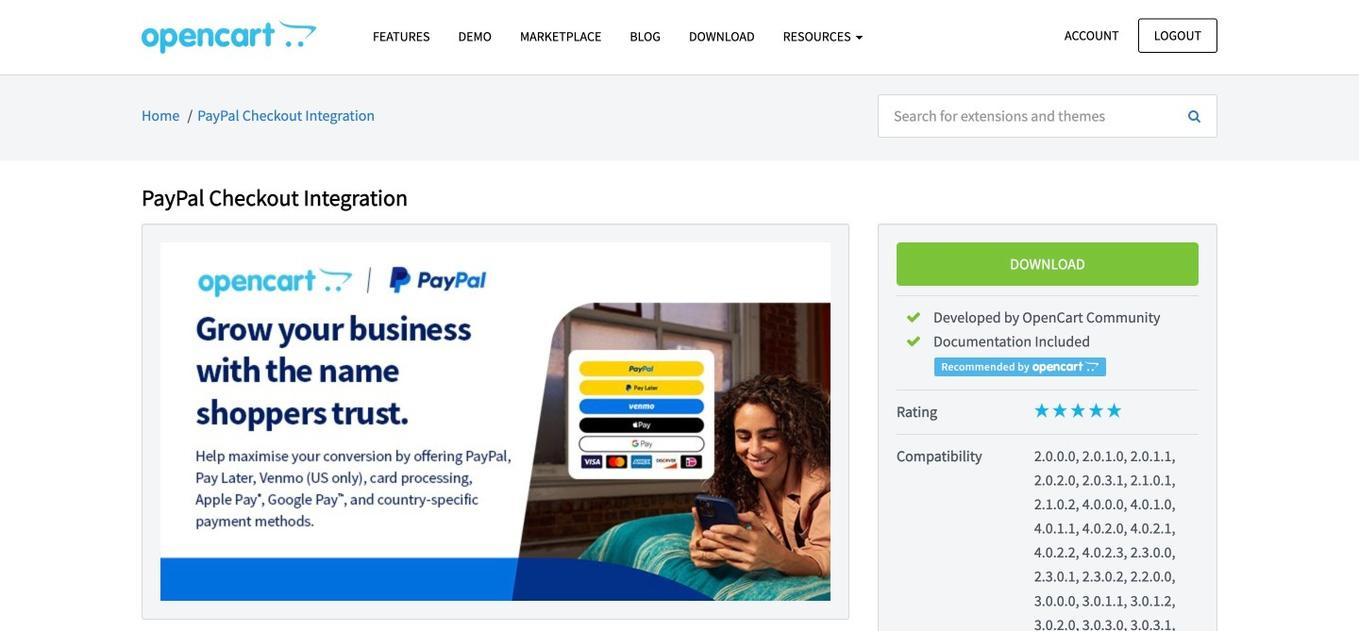 Task type: describe. For each thing, give the bounding box(es) containing it.
2 star light image from the left
[[1071, 403, 1086, 419]]

1 star light image from the left
[[1035, 403, 1050, 419]]

paypal checkout integration image
[[161, 243, 831, 601]]

Search for extensions and themes text field
[[878, 94, 1174, 138]]

opencart - paypal checkout integration image
[[142, 20, 316, 54]]

2 star light image from the left
[[1107, 403, 1122, 419]]

search image
[[1189, 109, 1201, 123]]



Task type: locate. For each thing, give the bounding box(es) containing it.
star light image
[[1035, 403, 1050, 419], [1071, 403, 1086, 419], [1089, 403, 1104, 419]]

1 star light image from the left
[[1053, 403, 1068, 419]]

0 horizontal spatial star light image
[[1035, 403, 1050, 419]]

1 horizontal spatial star light image
[[1071, 403, 1086, 419]]

3 star light image from the left
[[1089, 403, 1104, 419]]

1 horizontal spatial star light image
[[1107, 403, 1122, 419]]

star light image
[[1053, 403, 1068, 419], [1107, 403, 1122, 419]]

0 horizontal spatial star light image
[[1053, 403, 1068, 419]]

2 horizontal spatial star light image
[[1089, 403, 1104, 419]]



Task type: vqa. For each thing, say whether or not it's contained in the screenshot.
the OpenCart - PayPal Checkout Integration 'image'
yes



